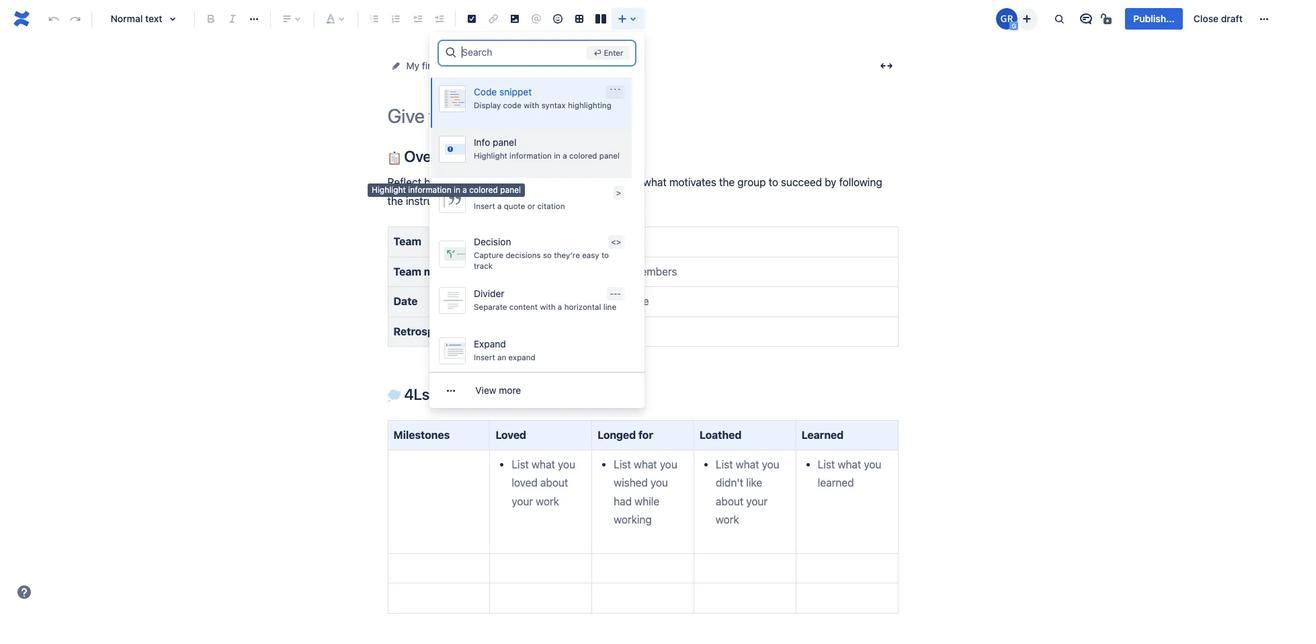 Task type: vqa. For each thing, say whether or not it's contained in the screenshot.
'me'
no



Task type: locate. For each thing, give the bounding box(es) containing it.
my first space link down ⏎
[[535, 58, 596, 74]]

my first space link
[[406, 58, 468, 74], [535, 58, 596, 74]]

normal text
[[111, 13, 162, 24]]

0 vertical spatial team
[[394, 235, 421, 248]]

2 horizontal spatial the
[[719, 176, 735, 189]]

the down reflect
[[388, 195, 403, 207]]

1 insert from the top
[[474, 202, 495, 210]]

capture
[[474, 251, 504, 259]]

1 vertical spatial highlight
[[372, 185, 406, 195]]

in up team
[[554, 151, 561, 160]]

1 vertical spatial in
[[454, 185, 460, 195]]

space down ⏎
[[570, 60, 596, 71]]

0 horizontal spatial add
[[409, 84, 427, 95]]

what right on
[[465, 176, 489, 189]]

add emoji
[[409, 84, 453, 95]]

longed for
[[598, 429, 653, 441]]

close draft
[[1194, 13, 1243, 24]]

0 vertical spatial in
[[554, 151, 561, 160]]

retrospective down your
[[520, 195, 587, 207]]

1 horizontal spatial with
[[540, 302, 556, 311]]

⏎
[[594, 48, 602, 57]]

reflect back on what you and your team learned and what motivates the group to succeed by following the instructions for the
[[388, 176, 885, 207]]

0 vertical spatial to
[[769, 176, 778, 189]]

0 horizontal spatial to
[[602, 251, 609, 259]]

retrospective down date
[[394, 325, 465, 337]]

panel right 'info'
[[493, 136, 517, 148]]

publish... button
[[1126, 8, 1183, 30]]

1 horizontal spatial space
[[570, 60, 596, 71]]

add status button
[[577, 82, 655, 98]]

a inside tooltip
[[463, 185, 467, 195]]

1 vertical spatial colored
[[469, 185, 498, 195]]

add emoji button
[[388, 82, 461, 98]]

---
[[610, 289, 621, 298]]

1 horizontal spatial colored
[[570, 151, 598, 160]]

publish...
[[1134, 13, 1175, 24]]

in right back
[[454, 185, 460, 195]]

first
[[422, 60, 439, 71], [550, 60, 567, 71]]

move this page image
[[390, 61, 401, 71]]

to right the easy
[[602, 251, 609, 259]]

0 horizontal spatial and
[[512, 176, 530, 189]]

0 horizontal spatial first
[[422, 60, 439, 71]]

0 horizontal spatial for
[[465, 195, 479, 207]]

2 add from the left
[[599, 84, 616, 95]]

a up team
[[563, 151, 567, 160]]

to inside reflect back on what you and your team learned and what motivates the group to succeed by following the instructions for the
[[769, 176, 778, 189]]

the down the "you"
[[481, 195, 497, 207]]

add image, video, or file image
[[507, 11, 523, 27]]

highlight inside tooltip
[[372, 185, 406, 195]]

add for add status
[[599, 84, 616, 95]]

2 insert from the top
[[474, 353, 495, 361]]

1 - from the left
[[610, 289, 614, 298]]

add left emoji on the left
[[409, 84, 427, 95]]

colored inside tooltip
[[469, 185, 498, 195]]

:thought_balloon: image
[[388, 389, 401, 403], [388, 389, 401, 403]]

0 vertical spatial with
[[524, 101, 540, 109]]

0 horizontal spatial colored
[[469, 185, 498, 195]]

panel up learned
[[600, 151, 620, 160]]

insert
[[474, 202, 495, 210], [474, 353, 495, 361]]

in
[[554, 151, 561, 160], [454, 185, 460, 195]]

2 my first space link from the left
[[535, 58, 596, 74]]

with for divider
[[540, 302, 556, 311]]

motivates
[[669, 176, 717, 189]]

1 add from the left
[[409, 84, 427, 95]]

2 space from the left
[[570, 60, 596, 71]]

emoji image
[[550, 11, 566, 27]]

a
[[563, 151, 567, 160], [463, 185, 467, 195], [498, 202, 502, 210], [558, 302, 562, 311]]

the
[[719, 176, 735, 189], [388, 195, 403, 207], [481, 195, 497, 207]]

info panel highlight information in a colored panel
[[474, 136, 620, 160]]

a right on
[[463, 185, 467, 195]]

my first space for 1st "my first space" link from the left
[[406, 60, 468, 71]]

0 vertical spatial retrospective
[[520, 195, 587, 207]]

instructions
[[406, 195, 462, 207]]

comment icon image
[[1079, 11, 1095, 27]]

members
[[424, 265, 473, 277]]

close
[[1194, 13, 1219, 24]]

layouts image
[[593, 11, 609, 27]]

with
[[524, 101, 540, 109], [540, 302, 556, 311]]

0 vertical spatial for
[[465, 195, 479, 207]]

0 horizontal spatial my first space link
[[406, 58, 468, 74]]

```
[[610, 87, 621, 96]]

with right the code
[[524, 101, 540, 109]]

1 horizontal spatial information
[[510, 151, 552, 160]]

confluence image
[[11, 8, 32, 30], [11, 8, 32, 30]]

the left 'group'
[[719, 176, 735, 189]]

information
[[510, 151, 552, 160], [408, 185, 452, 195]]

a inside 'info panel highlight information in a colored panel'
[[563, 151, 567, 160]]

highlight information in a colored panel tooltip
[[368, 184, 525, 197]]

my first space link up emoji on the left
[[406, 58, 468, 74]]

bullet list ⌘⇧8 image
[[366, 11, 383, 27]]

1 vertical spatial team
[[394, 265, 421, 277]]

4ls for 4ls retrospective play
[[500, 195, 518, 207]]

snippet
[[500, 86, 532, 97]]

0 vertical spatial insert
[[474, 202, 495, 210]]

-
[[610, 289, 614, 298], [614, 289, 618, 298], [618, 289, 621, 298]]

table image
[[571, 11, 588, 27]]

1 horizontal spatial highlight
[[474, 151, 508, 160]]

in inside tooltip
[[454, 185, 460, 195]]

close draft button
[[1186, 8, 1251, 30]]

colored inside 'info panel highlight information in a colored panel'
[[570, 151, 598, 160]]

4ls retrospective play link
[[500, 195, 609, 207]]

1 horizontal spatial add
[[599, 84, 616, 95]]

0 vertical spatial 4ls
[[500, 195, 518, 207]]

panel up quote
[[500, 185, 521, 195]]

my first space down ⏎
[[535, 60, 596, 71]]

to inside capture decisions so they're easy to track
[[602, 251, 609, 259]]

insert down quote
[[474, 202, 495, 210]]

2 vertical spatial panel
[[500, 185, 521, 195]]

1 horizontal spatial in
[[554, 151, 561, 160]]

for
[[465, 195, 479, 207], [639, 429, 653, 441]]

0 horizontal spatial space
[[442, 60, 468, 71]]

4ls down the "you"
[[500, 195, 518, 207]]

1 horizontal spatial for
[[639, 429, 653, 441]]

status
[[619, 84, 646, 95]]

highlight down 'info'
[[474, 151, 508, 160]]

>
[[616, 188, 621, 197]]

4ls for 4ls retrospective
[[404, 385, 430, 403]]

colored right on
[[469, 185, 498, 195]]

1 horizontal spatial and
[[622, 176, 640, 189]]

separate content with a horizontal line
[[474, 302, 617, 311]]

1 horizontal spatial my
[[535, 60, 548, 71]]

to right 'group'
[[769, 176, 778, 189]]

what
[[465, 176, 489, 189], [643, 176, 667, 189]]

first up syntax
[[550, 60, 567, 71]]

team
[[394, 235, 421, 248], [394, 265, 421, 277]]

0 horizontal spatial what
[[465, 176, 489, 189]]

1 vertical spatial with
[[540, 302, 556, 311]]

4ls
[[500, 195, 518, 207], [404, 385, 430, 403]]

0 horizontal spatial information
[[408, 185, 452, 195]]

0 horizontal spatial highlight
[[372, 185, 406, 195]]

expand
[[509, 353, 536, 361]]

0 horizontal spatial 4ls
[[404, 385, 430, 403]]

expand
[[474, 338, 506, 350]]

0 horizontal spatial with
[[524, 101, 540, 109]]

a left the horizontal
[[558, 302, 562, 311]]

more image
[[1256, 11, 1273, 27]]

my for 1st "my first space" link from the left
[[406, 60, 420, 71]]

content link
[[484, 58, 518, 74]]

you
[[491, 176, 509, 189]]

information inside tooltip
[[408, 185, 452, 195]]

my up 'display code with syntax highlighting'
[[535, 60, 548, 71]]

1 what from the left
[[465, 176, 489, 189]]

<>
[[612, 237, 621, 246]]

2 team from the top
[[394, 265, 421, 277]]

team up team members
[[394, 235, 421, 248]]

⏎ enter
[[594, 48, 624, 57]]

text
[[145, 13, 162, 24]]

0 vertical spatial colored
[[570, 151, 598, 160]]

4ls up the milestones
[[404, 385, 430, 403]]

2 my from the left
[[535, 60, 548, 71]]

add
[[409, 84, 427, 95], [599, 84, 616, 95]]

first up add emoji
[[422, 60, 439, 71]]

1 vertical spatial 4ls
[[404, 385, 430, 403]]

1 my from the left
[[406, 60, 420, 71]]

1 my first space from the left
[[406, 60, 468, 71]]

outdent ⇧tab image
[[409, 11, 426, 27]]

insert down expand
[[474, 353, 495, 361]]

1 team from the top
[[394, 235, 421, 248]]

colored up team
[[570, 151, 598, 160]]

insert a quote or citation
[[474, 202, 565, 210]]

content
[[484, 60, 518, 71]]

team up date
[[394, 265, 421, 277]]

my
[[406, 60, 420, 71], [535, 60, 548, 71]]

1 vertical spatial information
[[408, 185, 452, 195]]

1 vertical spatial insert
[[474, 353, 495, 361]]

redo ⌘⇧z image
[[67, 11, 83, 27]]

on
[[450, 176, 462, 189]]

quote
[[504, 202, 526, 210]]

advanced search image
[[445, 46, 458, 59]]

my first space
[[406, 60, 468, 71], [535, 60, 596, 71]]

highlight information in a colored panel
[[372, 185, 521, 195]]

view
[[476, 385, 496, 396]]

1 horizontal spatial my first space link
[[535, 58, 596, 74]]

1 horizontal spatial my first space
[[535, 60, 596, 71]]

bold ⌘b image
[[203, 11, 219, 27]]

0 vertical spatial information
[[510, 151, 552, 160]]

with right content
[[540, 302, 556, 311]]

decision
[[474, 236, 512, 247]]

1 horizontal spatial 4ls
[[500, 195, 518, 207]]

and right the "you"
[[512, 176, 530, 189]]

add inside popup button
[[409, 84, 427, 95]]

invite to edit image
[[1019, 10, 1036, 27]]

add inside dropdown button
[[599, 84, 616, 95]]

highlight down :clipboard: icon
[[372, 185, 406, 195]]

add up "highlighting"
[[599, 84, 616, 95]]

my first space down advanced search image
[[406, 60, 468, 71]]

reflect
[[388, 176, 422, 189]]

panel
[[493, 136, 517, 148], [600, 151, 620, 160], [500, 185, 521, 195]]

2 my first space from the left
[[535, 60, 596, 71]]

1 horizontal spatial to
[[769, 176, 778, 189]]

2 and from the left
[[622, 176, 640, 189]]

0 horizontal spatial in
[[454, 185, 460, 195]]

to
[[769, 176, 778, 189], [602, 251, 609, 259]]

italic ⌘i image
[[225, 11, 241, 27]]

colored
[[570, 151, 598, 160], [469, 185, 498, 195]]

learned
[[802, 429, 844, 441]]

syntax
[[542, 101, 566, 109]]

enter
[[604, 48, 624, 57]]

0 horizontal spatial my
[[406, 60, 420, 71]]

my right move this page icon
[[406, 60, 420, 71]]

quote
[[474, 187, 501, 198]]

1 horizontal spatial what
[[643, 176, 667, 189]]

1 vertical spatial to
[[602, 251, 609, 259]]

mention image
[[528, 11, 545, 27]]

what right >
[[643, 176, 667, 189]]

and right >
[[622, 176, 640, 189]]

space down advanced search image
[[442, 60, 468, 71]]

1 horizontal spatial first
[[550, 60, 567, 71]]

0 horizontal spatial retrospective
[[394, 325, 465, 337]]

0 horizontal spatial my first space
[[406, 60, 468, 71]]

0 vertical spatial highlight
[[474, 151, 508, 160]]

0 horizontal spatial the
[[388, 195, 403, 207]]



Task type: describe. For each thing, give the bounding box(es) containing it.
highlight inside 'info panel highlight information in a colored panel'
[[474, 151, 508, 160]]

emoji
[[429, 84, 453, 95]]

2 first from the left
[[550, 60, 567, 71]]

numbered list ⌘⇧7 image
[[388, 11, 404, 27]]

draft
[[1221, 13, 1243, 24]]

divider
[[474, 288, 505, 299]]

2 - from the left
[[614, 289, 618, 298]]

back
[[424, 176, 448, 189]]

my for 1st "my first space" link from right
[[535, 60, 548, 71]]

make page full-width image
[[878, 58, 894, 74]]

add status
[[599, 84, 646, 95]]

succeed
[[781, 176, 822, 189]]

4ls retrospective
[[401, 385, 521, 403]]

Main content area, start typing to enter text. text field
[[379, 147, 907, 619]]

link image
[[485, 11, 502, 27]]

with for code snippet
[[524, 101, 540, 109]]

display
[[474, 101, 501, 109]]

longed
[[598, 429, 636, 441]]

action item image
[[464, 11, 480, 27]]

1 first from the left
[[422, 60, 439, 71]]

display code with syntax highlighting
[[474, 101, 612, 109]]

for inside reflect back on what you and your team learned and what motivates the group to succeed by following the instructions for the
[[465, 195, 479, 207]]

so
[[543, 251, 552, 259]]

no restrictions image
[[1100, 11, 1116, 27]]

an
[[498, 353, 507, 361]]

view more
[[476, 385, 521, 396]]

info
[[474, 136, 491, 148]]

decisions
[[506, 251, 541, 259]]

help image
[[16, 584, 32, 600]]

view more button
[[430, 377, 645, 404]]

team for team members
[[394, 265, 421, 277]]

1 vertical spatial retrospective
[[394, 325, 465, 337]]

search field
[[462, 40, 582, 64]]

loved
[[496, 429, 526, 441]]

capture decisions so they're easy to track
[[474, 251, 609, 270]]

more formatting image
[[246, 11, 262, 27]]

1 space from the left
[[442, 60, 468, 71]]

track
[[474, 262, 493, 270]]

1 and from the left
[[512, 176, 530, 189]]

a left quote
[[498, 202, 502, 210]]

greg robinson image
[[997, 8, 1018, 30]]

team members
[[394, 265, 473, 277]]

:clipboard: image
[[388, 151, 401, 165]]

content
[[510, 302, 538, 311]]

1 horizontal spatial the
[[481, 195, 497, 207]]

find and replace image
[[1052, 11, 1068, 27]]

indent tab image
[[431, 11, 447, 27]]

in inside 'info panel highlight information in a colored panel'
[[554, 151, 561, 160]]

separate
[[474, 302, 508, 311]]

normal text button
[[97, 4, 189, 34]]

more
[[499, 385, 521, 396]]

panel inside tooltip
[[500, 185, 521, 195]]

0 vertical spatial panel
[[493, 136, 517, 148]]

undo ⌘z image
[[46, 11, 62, 27]]

or
[[528, 202, 535, 210]]

team for team
[[394, 235, 421, 248]]

information inside 'info panel highlight information in a colored panel'
[[510, 151, 552, 160]]

they're
[[554, 251, 580, 259]]

team
[[557, 176, 581, 189]]

loathed
[[700, 429, 742, 441]]

line
[[604, 302, 617, 311]]

retrospective
[[433, 385, 521, 403]]

by
[[825, 176, 837, 189]]

1 horizontal spatial retrospective
[[520, 195, 587, 207]]

code
[[503, 101, 522, 109]]

overview
[[401, 147, 468, 165]]

1 vertical spatial panel
[[600, 151, 620, 160]]

highlighting
[[568, 101, 612, 109]]

your
[[532, 176, 554, 189]]

code snippet
[[474, 86, 532, 97]]

play
[[590, 195, 609, 207]]

add for add emoji
[[409, 84, 427, 95]]

1 vertical spatial for
[[639, 429, 653, 441]]

retrospective period
[[394, 325, 501, 337]]

insert inside the expand insert an expand
[[474, 353, 495, 361]]

learned
[[584, 176, 620, 189]]

following
[[839, 176, 882, 189]]

easy
[[583, 251, 600, 259]]

period
[[468, 325, 501, 337]]

3 - from the left
[[618, 289, 621, 298]]

my first space for 1st "my first space" link from right
[[535, 60, 596, 71]]

milestones
[[394, 429, 450, 441]]

normal
[[111, 13, 143, 24]]

4ls retrospective play
[[500, 195, 609, 207]]

horizontal
[[565, 302, 602, 311]]

code
[[474, 86, 497, 97]]

group
[[738, 176, 766, 189]]

expand insert an expand
[[474, 338, 536, 361]]

1 my first space link from the left
[[406, 58, 468, 74]]

Give this page a title text field
[[388, 105, 898, 127]]

:clipboard: image
[[388, 151, 401, 165]]

2 what from the left
[[643, 176, 667, 189]]

date
[[394, 295, 418, 307]]

citation
[[538, 202, 565, 210]]



